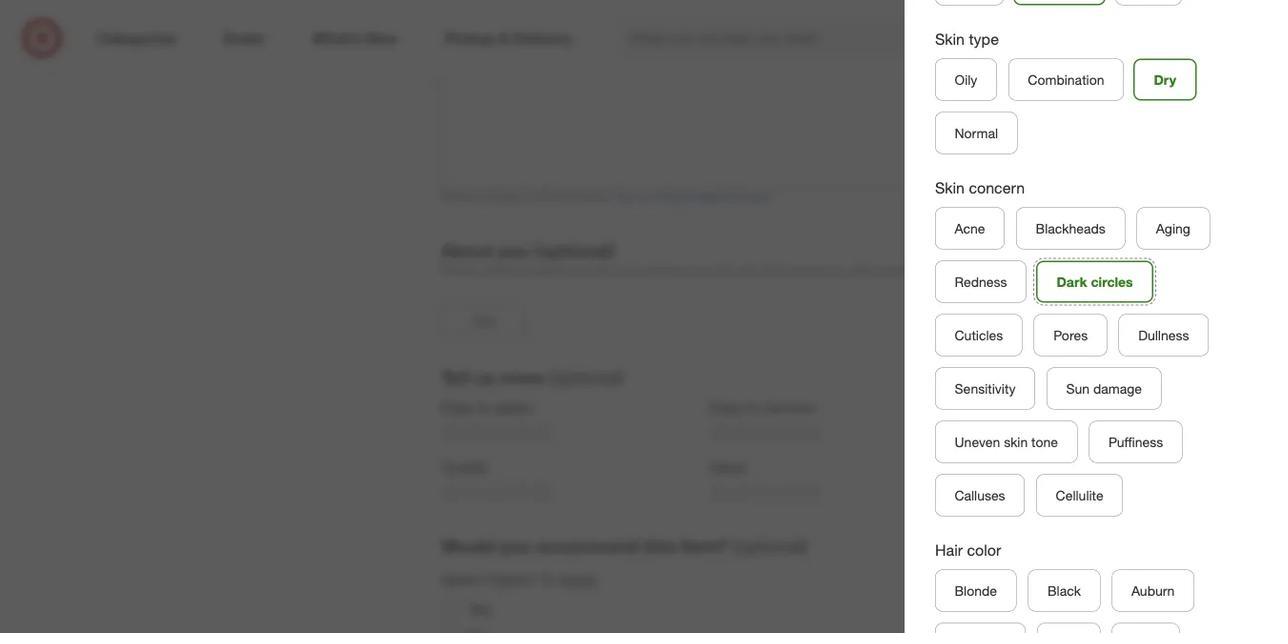 Task type: locate. For each thing, give the bounding box(es) containing it.
easy down tell
[[441, 398, 474, 416]]

dry
[[1154, 71, 1177, 88]]

minimum length is 20 characters. tips for writing helpful reviews
[[441, 190, 769, 204]]

cuticles button
[[935, 314, 1023, 356]]

about you (optional) provide additional details to make your experience of this item more relevant to other guests
[[441, 239, 913, 277]]

cellulite
[[1056, 487, 1104, 503]]

hair
[[935, 541, 963, 560]]

skin concern
[[935, 179, 1025, 197]]

easy for easy to remove
[[710, 398, 742, 416]]

value
[[710, 458, 746, 476]]

sensitivity button
[[935, 368, 1035, 410]]

add
[[473, 313, 494, 328]]

dialog containing skin type
[[905, 0, 1262, 633]]

recommend
[[535, 535, 639, 557]]

puffiness
[[1109, 433, 1163, 450]]

uneven skin tone button
[[935, 421, 1078, 463]]

aging
[[1156, 220, 1191, 237]]

hair color
[[935, 541, 1001, 560]]

tips
[[614, 190, 635, 204]]

0 vertical spatial this
[[716, 263, 734, 277]]

skin left type
[[935, 30, 965, 49]]

you up the 'option'
[[499, 535, 530, 557]]

1 horizontal spatial easy
[[710, 398, 742, 416]]

0 vertical spatial you
[[498, 239, 529, 261]]

add button
[[441, 305, 525, 336]]

easy to apply
[[441, 398, 533, 416]]

blonde
[[955, 582, 997, 599]]

provide
[[441, 263, 480, 277]]

more inside about you (optional) provide additional details to make your experience of this item more relevant to other guests
[[763, 263, 789, 277]]

dry button
[[1134, 59, 1197, 101]]

long lasting
[[978, 398, 1062, 416]]

skin up acne
[[935, 179, 965, 197]]

1 skin from the top
[[935, 30, 965, 49]]

1 horizontal spatial more
[[763, 263, 789, 277]]

1 horizontal spatial this
[[716, 263, 734, 277]]

easy
[[441, 398, 474, 416], [710, 398, 742, 416]]

puffiness button
[[1089, 421, 1183, 463]]

circles
[[1091, 273, 1133, 290]]

redness
[[955, 273, 1007, 290]]

0 horizontal spatial easy
[[441, 398, 474, 416]]

select
[[441, 571, 484, 589]]

minimum
[[441, 190, 488, 204]]

skin
[[1004, 433, 1028, 450]]

to
[[539, 571, 554, 589]]

to
[[573, 263, 583, 277], [835, 263, 846, 277], [478, 398, 491, 416], [746, 398, 760, 416]]

black button
[[1028, 570, 1101, 612]]

auburn button
[[1112, 570, 1195, 612]]

1 vertical spatial (optional)
[[549, 366, 624, 388]]

1 vertical spatial skin
[[935, 179, 965, 197]]

sensitivity
[[955, 380, 1016, 397]]

0 vertical spatial more
[[763, 263, 789, 277]]

you inside about you (optional) provide additional details to make your experience of this item more relevant to other guests
[[498, 239, 529, 261]]

1 easy from the left
[[441, 398, 474, 416]]

to left other
[[835, 263, 846, 277]]

0 vertical spatial (optional)
[[534, 239, 615, 261]]

you
[[498, 239, 529, 261], [499, 535, 530, 557]]

would you recommend this item? (optional)
[[441, 535, 808, 557]]

tips for writing helpful reviews button
[[614, 189, 769, 205]]

this right of
[[716, 263, 734, 277]]

experience
[[642, 263, 699, 277]]

easy for easy to apply
[[441, 398, 474, 416]]

dark circles button
[[1036, 261, 1154, 303]]

uneven skin tone
[[955, 433, 1058, 450]]

this left item?
[[644, 535, 675, 557]]

you up additional
[[498, 239, 529, 261]]

make
[[586, 263, 614, 277]]

apply
[[559, 571, 598, 589]]

None text field
[[441, 17, 911, 189]]

1 vertical spatial more
[[500, 366, 544, 388]]

oily button
[[935, 59, 997, 101]]

0 horizontal spatial this
[[644, 535, 675, 557]]

acne button
[[935, 207, 1005, 249]]

dark circles
[[1057, 273, 1133, 290]]

skin
[[935, 30, 965, 49], [935, 179, 965, 197]]

No radio
[[441, 626, 460, 633]]

0 horizontal spatial more
[[500, 366, 544, 388]]

concern
[[969, 179, 1025, 197]]

dialog
[[905, 0, 1262, 633]]

relevant
[[792, 263, 832, 277]]

other
[[849, 263, 876, 277]]

option
[[489, 571, 535, 589]]

helpful
[[693, 190, 727, 204]]

2 easy from the left
[[710, 398, 742, 416]]

0 vertical spatial skin
[[935, 30, 965, 49]]

blackheads
[[1036, 220, 1106, 237]]

(optional)
[[534, 239, 615, 261], [549, 366, 624, 388], [733, 535, 808, 557]]

more right item
[[763, 263, 789, 277]]

to left the make
[[573, 263, 583, 277]]

additional
[[483, 263, 533, 277]]

lasting
[[1017, 398, 1062, 416]]

apply
[[495, 398, 533, 416]]

1 vertical spatial you
[[499, 535, 530, 557]]

easy up value
[[710, 398, 742, 416]]

2 skin from the top
[[935, 179, 965, 197]]

this
[[716, 263, 734, 277], [644, 535, 675, 557]]

cellulite button
[[1037, 474, 1123, 516]]

more up apply
[[500, 366, 544, 388]]

tell us more (optional)
[[441, 366, 624, 388]]



Task type: describe. For each thing, give the bounding box(es) containing it.
easy to remove
[[710, 398, 815, 416]]

black
[[1048, 582, 1081, 599]]

remove
[[764, 398, 815, 416]]

you for about
[[498, 239, 529, 261]]

skin for skin type
[[935, 30, 965, 49]]

item?
[[680, 535, 728, 557]]

us
[[474, 366, 495, 388]]

sun damage button
[[1047, 368, 1162, 410]]

uneven
[[955, 433, 1000, 450]]

is
[[527, 190, 535, 204]]

reviews
[[730, 190, 769, 204]]

blackheads button
[[1016, 207, 1125, 249]]

cuticles
[[955, 327, 1003, 343]]

for
[[639, 190, 652, 204]]

characters.
[[554, 190, 611, 204]]

quality
[[441, 458, 489, 476]]

this inside about you (optional) provide additional details to make your experience of this item more relevant to other guests
[[716, 263, 734, 277]]

combination
[[1028, 71, 1105, 88]]

blonde button
[[935, 570, 1017, 612]]

yes
[[468, 600, 492, 619]]

20
[[538, 190, 551, 204]]

What can we help you find? suggestions appear below search field
[[619, 17, 1021, 59]]

acne
[[955, 220, 985, 237]]

type
[[969, 30, 999, 49]]

your
[[617, 263, 639, 277]]

normal
[[955, 124, 998, 141]]

calluses button
[[935, 474, 1025, 516]]

skin for skin concern
[[935, 179, 965, 197]]

oily
[[955, 71, 978, 88]]

of
[[703, 263, 713, 277]]

redness button
[[935, 261, 1027, 303]]

auburn
[[1132, 582, 1175, 599]]

combination button
[[1009, 59, 1124, 101]]

to left "remove"
[[746, 398, 760, 416]]

2 vertical spatial (optional)
[[733, 535, 808, 557]]

(optional) inside about you (optional) provide additional details to make your experience of this item more relevant to other guests
[[534, 239, 615, 261]]

select option to apply
[[441, 571, 598, 589]]

aging button
[[1137, 207, 1210, 249]]

you for would
[[499, 535, 530, 557]]

would
[[441, 535, 494, 557]]

dullness button
[[1119, 314, 1209, 356]]

color
[[967, 541, 1001, 560]]

skin type
[[935, 30, 999, 49]]

length
[[492, 190, 523, 204]]

damage
[[1094, 380, 1142, 397]]

calluses
[[955, 487, 1006, 503]]

dullness
[[1139, 327, 1189, 343]]

dark
[[1057, 273, 1088, 290]]

long
[[978, 398, 1013, 416]]

Yes radio
[[441, 600, 460, 619]]

tell
[[441, 366, 469, 388]]

sun damage
[[1066, 380, 1142, 397]]

pores button
[[1034, 314, 1108, 356]]

pores
[[1054, 327, 1088, 343]]

sun
[[1066, 380, 1090, 397]]

1 vertical spatial this
[[644, 535, 675, 557]]

to left apply
[[478, 398, 491, 416]]

guests
[[879, 263, 913, 277]]

tone
[[1032, 433, 1058, 450]]

item
[[737, 263, 759, 277]]

writing
[[655, 190, 690, 204]]

about
[[441, 239, 493, 261]]

details
[[536, 263, 570, 277]]



Task type: vqa. For each thing, say whether or not it's contained in the screenshot.
the CA in 620 S Virgil Ave Ste 100, Los Angeles, CA 90005-4080 Open today: 7:00am - 9:00pm 213-296-3712
no



